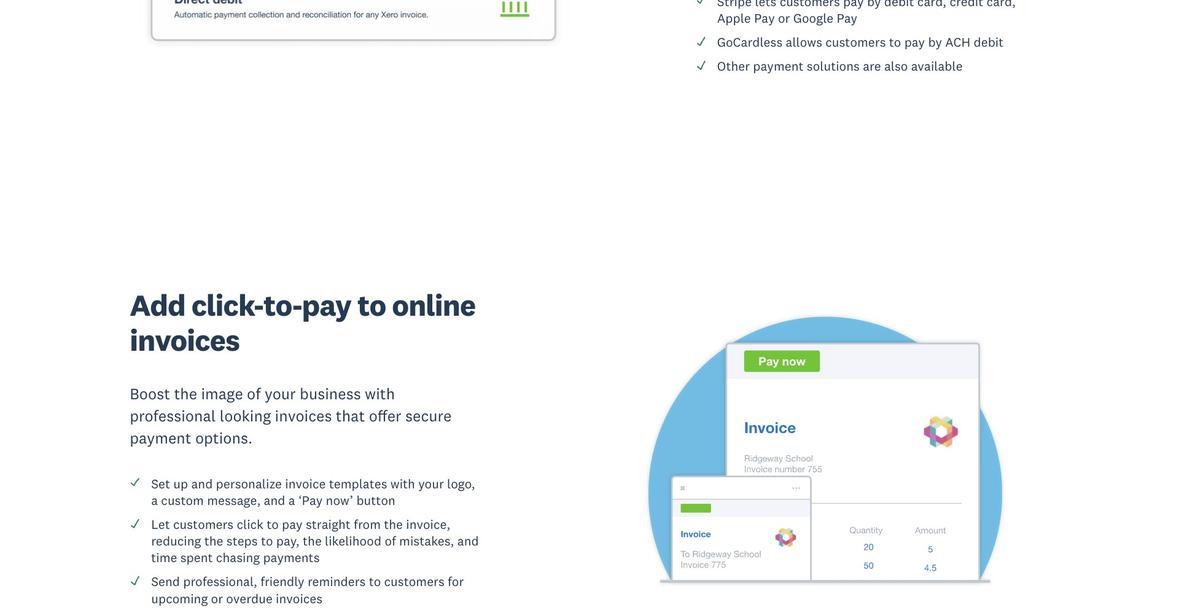Task type: vqa. For each thing, say whether or not it's contained in the screenshot.
second Card, from the right
yes



Task type: locate. For each thing, give the bounding box(es) containing it.
invoices
[[130, 321, 240, 359], [275, 406, 332, 426], [276, 590, 323, 607]]

pay inside stripe lets customers pay by debit card, credit card, apple pay or google pay
[[844, 0, 864, 10]]

allows
[[786, 34, 823, 50]]

secure
[[406, 406, 452, 426]]

of left mistakes,
[[385, 533, 396, 549]]

0 horizontal spatial or
[[211, 590, 223, 607]]

debit inside stripe lets customers pay by debit card, credit card, apple pay or google pay
[[885, 0, 915, 10]]

1 horizontal spatial your
[[419, 475, 444, 492]]

0 horizontal spatial and
[[191, 475, 213, 492]]

payment down professional
[[130, 428, 191, 448]]

1 horizontal spatial payment
[[754, 58, 804, 74]]

the right from
[[384, 516, 403, 533]]

your up looking in the left bottom of the page
[[265, 384, 296, 404]]

or inside stripe lets customers pay by debit card, credit card, apple pay or google pay
[[779, 10, 791, 26]]

with up button
[[391, 475, 415, 492]]

pay
[[755, 10, 775, 26], [837, 10, 858, 26]]

debit up gocardless allows customers to pay by ach debit on the right top of the page
[[885, 0, 915, 10]]

1 horizontal spatial of
[[385, 533, 396, 549]]

customers
[[780, 0, 841, 10], [826, 34, 886, 50], [173, 516, 234, 533], [384, 574, 445, 590]]

payments
[[263, 550, 320, 566]]

with inside boost the image of your business with professional looking invoices that offer secure payment options.
[[365, 384, 395, 404]]

or
[[779, 10, 791, 26], [211, 590, 223, 607]]

customers up other payment solutions are also available
[[826, 34, 886, 50]]

0 horizontal spatial your
[[265, 384, 296, 404]]

of inside boost the image of your business with professional looking invoices that offer secure payment options.
[[247, 384, 261, 404]]

1 vertical spatial of
[[385, 533, 396, 549]]

0 horizontal spatial by
[[868, 0, 882, 10]]

1 vertical spatial invoices
[[275, 406, 332, 426]]

0 horizontal spatial debit
[[885, 0, 915, 10]]

1 vertical spatial included image
[[696, 59, 707, 70]]

or down professional,
[[211, 590, 223, 607]]

1 horizontal spatial card,
[[987, 0, 1016, 10]]

online
[[392, 287, 476, 324]]

the up professional
[[174, 384, 197, 404]]

1 horizontal spatial or
[[779, 10, 791, 26]]

of up looking in the left bottom of the page
[[247, 384, 261, 404]]

1 vertical spatial your
[[419, 475, 444, 492]]

payment down allows
[[754, 58, 804, 74]]

2 card, from the left
[[987, 0, 1016, 10]]

customers left for
[[384, 574, 445, 590]]

payment
[[754, 58, 804, 74], [130, 428, 191, 448]]

and right up
[[191, 475, 213, 492]]

to
[[890, 34, 902, 50], [358, 287, 386, 324], [267, 516, 279, 533], [261, 533, 273, 549], [369, 574, 381, 590]]

card, left the credit
[[918, 0, 947, 10]]

0 vertical spatial debit
[[885, 0, 915, 10]]

credit
[[950, 0, 984, 10]]

your left 'logo,' on the bottom left
[[419, 475, 444, 492]]

time
[[151, 550, 177, 566]]

included image left other
[[696, 59, 707, 70]]

stripe
[[718, 0, 752, 10]]

debit right the "ach"
[[974, 34, 1004, 50]]

likelihood
[[325, 533, 382, 549]]

invoice
[[285, 475, 326, 492]]

and down personalize
[[264, 492, 285, 509]]

with up offer
[[365, 384, 395, 404]]

included image left stripe
[[696, 0, 707, 6]]

1 vertical spatial or
[[211, 590, 223, 607]]

apple
[[718, 10, 751, 26]]

1 a from the left
[[151, 492, 158, 509]]

by up gocardless allows customers to pay by ach debit on the right top of the page
[[868, 0, 882, 10]]

looking
[[220, 406, 271, 426]]

included image left set
[[130, 477, 141, 488]]

1 vertical spatial by
[[929, 34, 943, 50]]

2 vertical spatial invoices
[[276, 590, 323, 607]]

0 horizontal spatial of
[[247, 384, 261, 404]]

your
[[265, 384, 296, 404], [419, 475, 444, 492]]

by inside stripe lets customers pay by debit card, credit card, apple pay or google pay
[[868, 0, 882, 10]]

0 vertical spatial by
[[868, 0, 882, 10]]

pay,
[[276, 533, 300, 549]]

logo,
[[447, 475, 475, 492]]

0 vertical spatial or
[[779, 10, 791, 26]]

and right mistakes,
[[458, 533, 479, 549]]

customers up google
[[780, 0, 841, 10]]

of
[[247, 384, 261, 404], [385, 533, 396, 549]]

with
[[365, 384, 395, 404], [391, 475, 415, 492]]

card, right the credit
[[987, 0, 1016, 10]]

steps
[[227, 533, 258, 549]]

1 pay from the left
[[755, 10, 775, 26]]

0 horizontal spatial a
[[151, 492, 158, 509]]

0 vertical spatial invoices
[[130, 321, 240, 359]]

the
[[174, 384, 197, 404], [384, 516, 403, 533], [204, 533, 223, 549], [303, 533, 322, 549]]

professional,
[[183, 574, 257, 590]]

let
[[151, 516, 170, 533]]

1 horizontal spatial by
[[929, 34, 943, 50]]

1 included image from the top
[[696, 0, 707, 6]]

included image left gocardless
[[696, 35, 707, 46]]

debit
[[885, 0, 915, 10], [974, 34, 1004, 50]]

pay up gocardless allows customers to pay by ach debit on the right top of the page
[[837, 10, 858, 26]]

0 vertical spatial included image
[[696, 0, 707, 6]]

0 vertical spatial of
[[247, 384, 261, 404]]

invoices inside boost the image of your business with professional looking invoices that offer secure payment options.
[[275, 406, 332, 426]]

customers down custom
[[173, 516, 234, 533]]

2 included image from the top
[[696, 59, 707, 70]]

1 horizontal spatial a
[[289, 492, 295, 509]]

by
[[868, 0, 882, 10], [929, 34, 943, 50]]

0 horizontal spatial card,
[[918, 0, 947, 10]]

to inside send professional, friendly reminders to customers for upcoming or overdue invoices
[[369, 574, 381, 590]]

your inside boost the image of your business with professional looking invoices that offer secure payment options.
[[265, 384, 296, 404]]

with inside set up and personalize invoice templates with your logo, a custom message, and a 'pay now' button
[[391, 475, 415, 492]]

0 horizontal spatial pay
[[755, 10, 775, 26]]

the inside boost the image of your business with professional looking invoices that offer secure payment options.
[[174, 384, 197, 404]]

image
[[201, 384, 243, 404]]

1 vertical spatial debit
[[974, 34, 1004, 50]]

invoice,
[[406, 516, 451, 533]]

included image
[[696, 0, 707, 6], [696, 59, 707, 70]]

boost
[[130, 384, 170, 404]]

card,
[[918, 0, 947, 10], [987, 0, 1016, 10]]

that
[[336, 406, 365, 426]]

image showing customer with a customized professional invoice image
[[602, 302, 1050, 601], [602, 302, 1050, 601]]

to-
[[264, 287, 302, 324]]

business
[[300, 384, 361, 404]]

with for templates
[[391, 475, 415, 492]]

by left the "ach"
[[929, 34, 943, 50]]

1 horizontal spatial pay
[[837, 10, 858, 26]]

or left google
[[779, 10, 791, 26]]

included image
[[696, 35, 707, 46], [130, 477, 141, 488], [130, 518, 141, 529], [130, 575, 141, 586]]

to inside add click-to-pay to online invoices
[[358, 287, 386, 324]]

0 vertical spatial with
[[365, 384, 395, 404]]

pay down the lets
[[755, 10, 775, 26]]

customers inside send professional, friendly reminders to customers for upcoming or overdue invoices
[[384, 574, 445, 590]]

and
[[191, 475, 213, 492], [264, 492, 285, 509], [458, 533, 479, 549]]

a down set
[[151, 492, 158, 509]]

a left 'pay
[[289, 492, 295, 509]]

0 vertical spatial your
[[265, 384, 296, 404]]

1 vertical spatial with
[[391, 475, 415, 492]]

2 horizontal spatial and
[[458, 533, 479, 549]]

included image left "send" at the left of the page
[[130, 575, 141, 586]]

google
[[794, 10, 834, 26]]

a
[[151, 492, 158, 509], [289, 492, 295, 509]]

pay inside "let customers click to pay straight from the invoice, reducing the steps to pay, the likelihood of mistakes, and time spent chasing payments"
[[282, 516, 303, 533]]

click-
[[192, 287, 264, 324]]

send professional, friendly reminders to customers for upcoming or overdue invoices
[[151, 574, 464, 607]]

1 vertical spatial payment
[[130, 428, 191, 448]]

lets
[[756, 0, 777, 10]]

with for business
[[365, 384, 395, 404]]

up
[[173, 475, 188, 492]]

0 horizontal spatial payment
[[130, 428, 191, 448]]

set up and personalize invoice templates with your logo, a custom message, and a 'pay now' button
[[151, 475, 475, 509]]

included image left let on the left of the page
[[130, 518, 141, 529]]

message,
[[207, 492, 261, 509]]

pay
[[844, 0, 864, 10], [905, 34, 926, 50], [302, 287, 351, 324], [282, 516, 303, 533]]

straight
[[306, 516, 351, 533]]

button
[[357, 492, 396, 509]]



Task type: describe. For each thing, give the bounding box(es) containing it.
payment inside boost the image of your business with professional looking invoices that offer secure payment options.
[[130, 428, 191, 448]]

other
[[718, 58, 750, 74]]

2 pay from the left
[[837, 10, 858, 26]]

1 horizontal spatial debit
[[974, 34, 1004, 50]]

boost the image of your business with professional looking invoices that offer secure payment options.
[[130, 384, 452, 448]]

your inside set up and personalize invoice templates with your logo, a custom message, and a 'pay now' button
[[419, 475, 444, 492]]

friendly
[[261, 574, 305, 590]]

add click-to-pay to online invoices
[[130, 287, 476, 359]]

1 card, from the left
[[918, 0, 947, 10]]

included image for send professional, friendly reminders to customers for upcoming or overdue invoices
[[130, 575, 141, 586]]

reminders
[[308, 574, 366, 590]]

mistakes,
[[399, 533, 454, 549]]

0 vertical spatial payment
[[754, 58, 804, 74]]

pay inside add click-to-pay to online invoices
[[302, 287, 351, 324]]

also
[[885, 58, 909, 74]]

included image for let customers click to pay straight from the invoice, reducing the steps to pay, the likelihood of mistakes, and time spent chasing payments
[[130, 518, 141, 529]]

available
[[912, 58, 963, 74]]

send
[[151, 574, 180, 590]]

templates
[[329, 475, 387, 492]]

of inside "let customers click to pay straight from the invoice, reducing the steps to pay, the likelihood of mistakes, and time spent chasing payments"
[[385, 533, 396, 549]]

for
[[448, 574, 464, 590]]

customers inside "let customers click to pay straight from the invoice, reducing the steps to pay, the likelihood of mistakes, and time spent chasing payments"
[[173, 516, 234, 533]]

other payment solutions are also available
[[718, 58, 963, 74]]

the down straight
[[303, 533, 322, 549]]

spent
[[180, 550, 213, 566]]

professional
[[130, 406, 216, 426]]

'pay
[[299, 492, 323, 509]]

offer
[[369, 406, 402, 426]]

included image for stripe lets customers pay by debit card, credit card, apple pay or google pay
[[696, 0, 707, 6]]

invoices inside add click-to-pay to online invoices
[[130, 321, 240, 359]]

click
[[237, 516, 264, 533]]

invoices inside send professional, friendly reminders to customers for upcoming or overdue invoices
[[276, 590, 323, 607]]

custom
[[161, 492, 204, 509]]

two options for setting up online invoice payments display: credit and debit card or direct debit. image
[[130, 0, 578, 168]]

reducing
[[151, 533, 201, 549]]

chasing
[[216, 550, 260, 566]]

customers inside stripe lets customers pay by debit card, credit card, apple pay or google pay
[[780, 0, 841, 10]]

ach
[[946, 34, 971, 50]]

the up spent
[[204, 533, 223, 549]]

included image for set up and personalize invoice templates with your logo, a custom message, and a 'pay now' button
[[130, 477, 141, 488]]

upcoming
[[151, 590, 208, 607]]

options.
[[195, 428, 253, 448]]

gocardless
[[718, 34, 783, 50]]

overdue
[[226, 590, 273, 607]]

stripe lets customers pay by debit card, credit card, apple pay or google pay
[[718, 0, 1016, 26]]

2 a from the left
[[289, 492, 295, 509]]

let customers click to pay straight from the invoice, reducing the steps to pay, the likelihood of mistakes, and time spent chasing payments
[[151, 516, 479, 566]]

and inside "let customers click to pay straight from the invoice, reducing the steps to pay, the likelihood of mistakes, and time spent chasing payments"
[[458, 533, 479, 549]]

add
[[130, 287, 185, 324]]

personalize
[[216, 475, 282, 492]]

are
[[864, 58, 882, 74]]

included image for other payment solutions are also available
[[696, 59, 707, 70]]

or inside send professional, friendly reminders to customers for upcoming or overdue invoices
[[211, 590, 223, 607]]

gocardless allows customers to pay by ach debit
[[718, 34, 1004, 50]]

1 horizontal spatial and
[[264, 492, 285, 509]]

now'
[[326, 492, 353, 509]]

set
[[151, 475, 170, 492]]

included image for gocardless allows customers to pay by ach debit
[[696, 35, 707, 46]]

solutions
[[807, 58, 860, 74]]

from
[[354, 516, 381, 533]]



